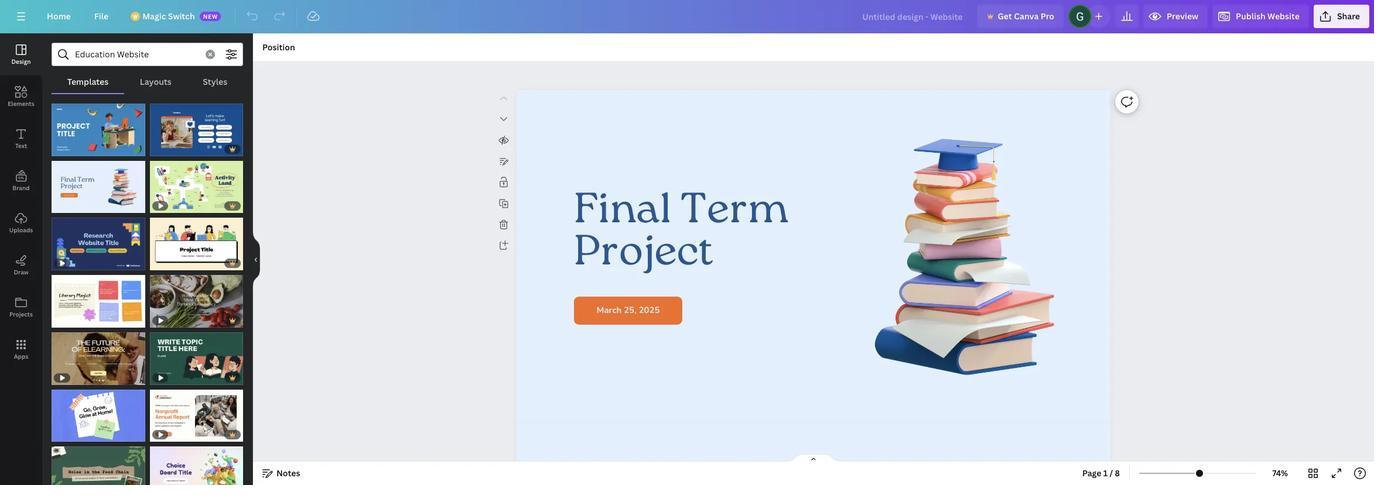 Task type: describe. For each thing, give the bounding box(es) containing it.
file
[[94, 11, 109, 22]]

publish website
[[1237, 11, 1300, 22]]

8 inside the page 1 / 8 button
[[1116, 468, 1121, 479]]

apps button
[[0, 329, 42, 371]]

74% button
[[1262, 465, 1300, 484]]

pastel purple pastel green 3d choice board education website group
[[150, 440, 243, 486]]

layouts
[[140, 76, 172, 87]]

elements
[[8, 100, 34, 108]]

design button
[[0, 33, 42, 76]]

switch
[[168, 11, 195, 22]]

blue orange 3d class project education website group
[[52, 97, 145, 156]]

uploads button
[[0, 202, 42, 244]]

8 inside blue orange objects  education website "group"
[[73, 202, 77, 211]]

canva
[[1015, 11, 1039, 22]]

brand
[[12, 184, 30, 192]]

6 for beige black and white flat graphic class project education website group
[[171, 260, 175, 268]]

position button
[[258, 38, 300, 57]]

blue, light grey, and orange colorful ui education bio-link website group
[[150, 97, 243, 156]]

templates
[[67, 76, 109, 87]]

publish website button
[[1213, 5, 1310, 28]]

preview
[[1168, 11, 1199, 22]]

74%
[[1273, 468, 1289, 479]]

templates button
[[52, 71, 124, 93]]

home link
[[38, 5, 80, 28]]

preview button
[[1144, 5, 1209, 28]]

1 inside the page 1 / 8 button
[[1104, 468, 1108, 479]]

project
[[574, 225, 714, 288]]

white red blue hand-drawn  education website image
[[52, 276, 145, 328]]

of for blue orange 3d class project education website group
[[63, 145, 71, 153]]

get canva pro button
[[978, 5, 1064, 28]]

/
[[1110, 468, 1114, 479]]

25,
[[624, 305, 637, 317]]

1 of 6 for blue orange green stickies and scribbles  education website group
[[57, 432, 77, 440]]

get canva pro
[[998, 11, 1055, 22]]

Search Website templates search field
[[75, 43, 199, 66]]

text button
[[0, 118, 42, 160]]

page
[[1083, 468, 1102, 479]]

pro
[[1041, 11, 1055, 22]]

new
[[203, 12, 218, 21]]

blue orange green stickies and scribbles  education website group
[[52, 383, 145, 443]]



Task type: locate. For each thing, give the bounding box(es) containing it.
of up health and wellness service website in cream and green simple light style group at left bottom
[[161, 260, 169, 268]]

2 vertical spatial 1 of 6
[[57, 432, 77, 440]]

page 1 / 8 button
[[1078, 465, 1125, 484]]

get
[[998, 11, 1013, 22]]

6 up blue orange objects  education website "group"
[[73, 145, 77, 153]]

1 left /
[[1104, 468, 1108, 479]]

1 right side panel tab list
[[57, 202, 61, 211]]

1 of 6 for blue orange 3d class project education website group
[[57, 145, 77, 153]]

1 right text
[[57, 145, 61, 153]]

publish
[[1237, 11, 1266, 22]]

elements button
[[0, 76, 42, 118]]

0 vertical spatial 8
[[73, 202, 77, 211]]

8 up numerical data for research education website in blue white yellow bold geometric style group
[[73, 202, 77, 211]]

show pages image
[[786, 454, 842, 464]]

of for blue orange objects  education website "group"
[[63, 202, 71, 211]]

file button
[[85, 5, 118, 28]]

blue orange objects  education website group
[[52, 154, 145, 214]]

digital annual report nonprofit education group
[[150, 383, 243, 443]]

of inside blue orange objects  education website "group"
[[63, 202, 71, 211]]

light yellow white photo and videocentric event event website group
[[52, 326, 145, 385]]

page 1 / 8
[[1083, 468, 1121, 479]]

1 of 6 inside beige black and white flat graphic class project education website group
[[156, 260, 175, 268]]

6 up health and wellness service website in cream and green simple light style group at left bottom
[[171, 260, 175, 268]]

6 inside blue orange 3d class project education website group
[[73, 145, 77, 153]]

white red blue hand-drawn  education website group
[[52, 269, 145, 328]]

1 up roles in the food chain website in dark green brown scrapbook style group
[[57, 432, 61, 440]]

1 horizontal spatial 8
[[1116, 468, 1121, 479]]

term
[[680, 183, 789, 246]]

design
[[11, 57, 31, 66]]

0 vertical spatial 6
[[73, 145, 77, 153]]

brand button
[[0, 160, 42, 202]]

Design title text field
[[853, 5, 974, 28]]

1 of 6 up roles in the food chain website in dark green brown scrapbook style group
[[57, 432, 77, 440]]

styles button
[[187, 71, 243, 93]]

health and wellness service website in cream and green simple light style group
[[150, 269, 243, 328]]

1 inside blue orange 3d class project education website group
[[57, 145, 61, 153]]

1 inside beige black and white flat graphic class project education website group
[[156, 260, 159, 268]]

1 vertical spatial 8
[[1116, 468, 1121, 479]]

apps
[[14, 353, 28, 361]]

magic switch
[[143, 11, 195, 22]]

main menu bar
[[0, 0, 1375, 33]]

uploads
[[9, 226, 33, 234]]

numerical data for research education website in blue white yellow bold geometric style group
[[52, 211, 145, 271]]

0 horizontal spatial 8
[[73, 202, 77, 211]]

of inside blue orange green stickies and scribbles  education website group
[[63, 432, 71, 440]]

light green beige hand drawn vle education website group
[[150, 154, 243, 214]]

1 for blue orange objects  education website "group"
[[57, 202, 61, 211]]

1 of 6
[[57, 145, 77, 153], [156, 260, 175, 268], [57, 432, 77, 440]]

text
[[15, 142, 27, 150]]

of up roles in the food chain website in dark green brown scrapbook style group
[[63, 432, 71, 440]]

of
[[63, 145, 71, 153], [63, 202, 71, 211], [161, 260, 169, 268], [63, 432, 71, 440]]

6 inside blue orange green stickies and scribbles  education website group
[[73, 432, 77, 440]]

side panel tab list
[[0, 33, 42, 371]]

march 25, 2025
[[597, 305, 660, 317]]

1 for blue orange green stickies and scribbles  education website group
[[57, 432, 61, 440]]

final term project
[[574, 183, 789, 288]]

blue, light grey, and orange colorful ui education bio-link website image
[[150, 104, 243, 156]]

draw
[[14, 268, 28, 277]]

home
[[47, 11, 71, 22]]

1 of 6 inside blue orange 3d class project education website group
[[57, 145, 77, 153]]

1 for blue orange 3d class project education website group
[[57, 145, 61, 153]]

2025
[[639, 305, 660, 317]]

website
[[1268, 11, 1300, 22]]

6 up roles in the food chain website in dark green brown scrapbook style group
[[73, 432, 77, 440]]

final
[[574, 183, 672, 246]]

layouts button
[[124, 71, 187, 93]]

1 inside blue orange objects  education website "group"
[[57, 202, 61, 211]]

1 vertical spatial 6
[[171, 260, 175, 268]]

6 for blue orange 3d class project education website group
[[73, 145, 77, 153]]

8
[[73, 202, 77, 211], [1116, 468, 1121, 479]]

1 of 6 inside blue orange green stickies and scribbles  education website group
[[57, 432, 77, 440]]

draw button
[[0, 244, 42, 287]]

0 vertical spatial 1 of 6
[[57, 145, 77, 153]]

1
[[57, 145, 61, 153], [57, 202, 61, 211], [156, 260, 159, 268], [57, 432, 61, 440], [1104, 468, 1108, 479]]

magic
[[143, 11, 166, 22]]

8 right /
[[1116, 468, 1121, 479]]

projects button
[[0, 287, 42, 329]]

position
[[263, 42, 295, 53]]

1 vertical spatial 1 of 6
[[156, 260, 175, 268]]

of for beige black and white flat graphic class project education website group
[[161, 260, 169, 268]]

1 inside blue orange green stickies and scribbles  education website group
[[57, 432, 61, 440]]

1 up health and wellness service website in cream and green simple light style group at left bottom
[[156, 260, 159, 268]]

hide image
[[253, 231, 260, 288]]

share
[[1338, 11, 1361, 22]]

of for blue orange green stickies and scribbles  education website group
[[63, 432, 71, 440]]

projects
[[9, 311, 33, 319]]

of inside beige black and white flat graphic class project education website group
[[161, 260, 169, 268]]

of inside blue orange 3d class project education website group
[[63, 145, 71, 153]]

of right text
[[63, 145, 71, 153]]

march
[[597, 305, 622, 317]]

1 of 6 right text
[[57, 145, 77, 153]]

6 for blue orange green stickies and scribbles  education website group
[[73, 432, 77, 440]]

6
[[73, 145, 77, 153], [171, 260, 175, 268], [73, 432, 77, 440]]

share button
[[1314, 5, 1370, 28]]

notes
[[277, 468, 300, 479]]

of right side panel tab list
[[63, 202, 71, 211]]

1 of 6 for beige black and white flat graphic class project education website group
[[156, 260, 175, 268]]

6 inside beige black and white flat graphic class project education website group
[[171, 260, 175, 268]]

notes button
[[258, 465, 305, 484]]

2 vertical spatial 6
[[73, 432, 77, 440]]

dark green orange flat graphic lesson education website group
[[150, 326, 243, 385]]

beige black and white flat graphic class project education website group
[[150, 211, 243, 271]]

styles
[[203, 76, 228, 87]]

1 for beige black and white flat graphic class project education website group
[[156, 260, 159, 268]]

roles in the food chain website in dark green brown scrapbook style group
[[52, 440, 145, 486]]

1 of 6 up health and wellness service website in cream and green simple light style group at left bottom
[[156, 260, 175, 268]]

1 of 8
[[57, 202, 77, 211]]



Task type: vqa. For each thing, say whether or not it's contained in the screenshot.
the rightmost Mixy
no



